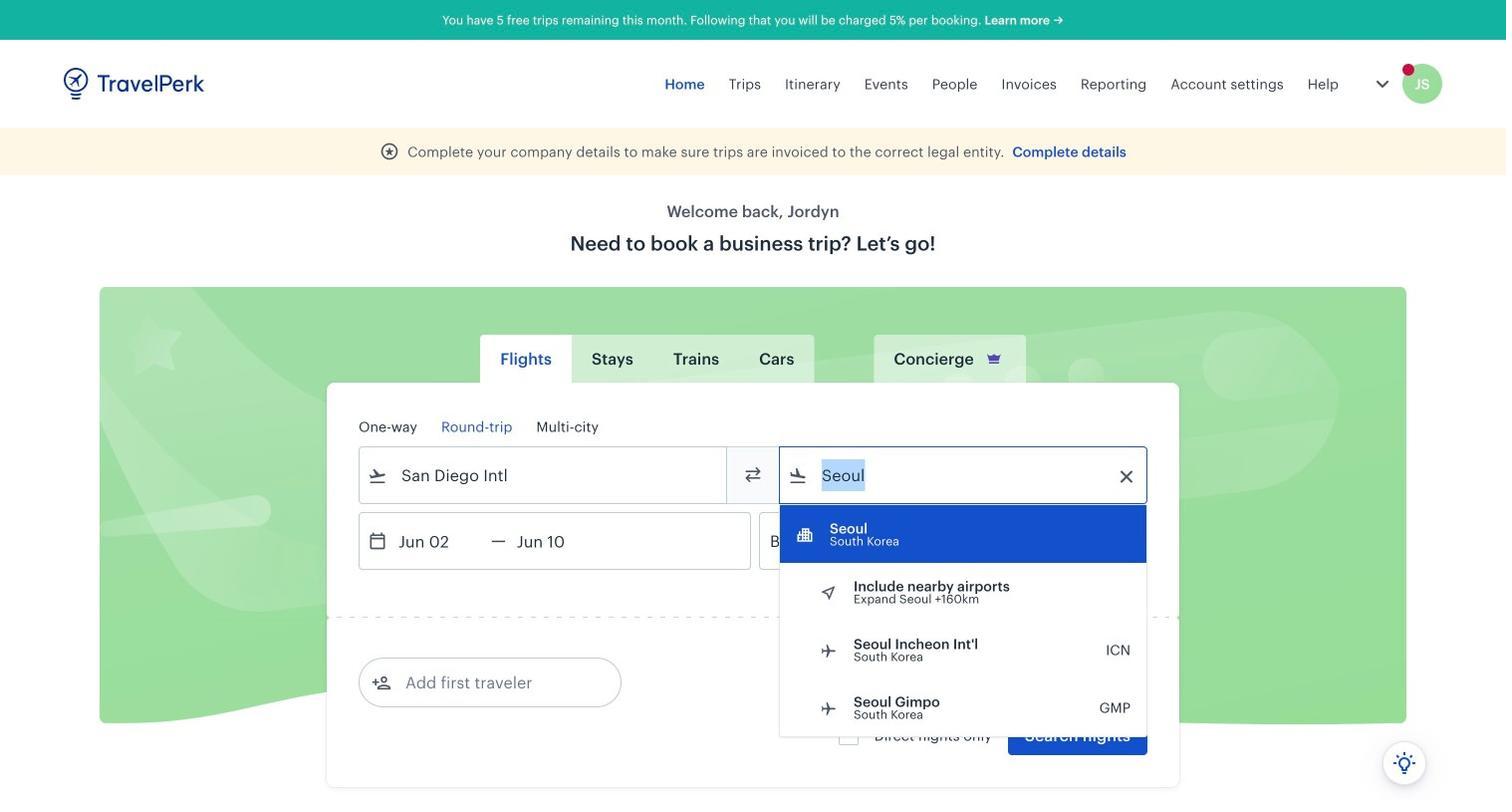 Task type: locate. For each thing, give the bounding box(es) containing it.
From search field
[[388, 459, 701, 491]]



Task type: describe. For each thing, give the bounding box(es) containing it.
Add first traveler search field
[[392, 667, 599, 699]]

Depart text field
[[388, 513, 491, 569]]

Return text field
[[506, 513, 610, 569]]

To search field
[[808, 459, 1121, 491]]



